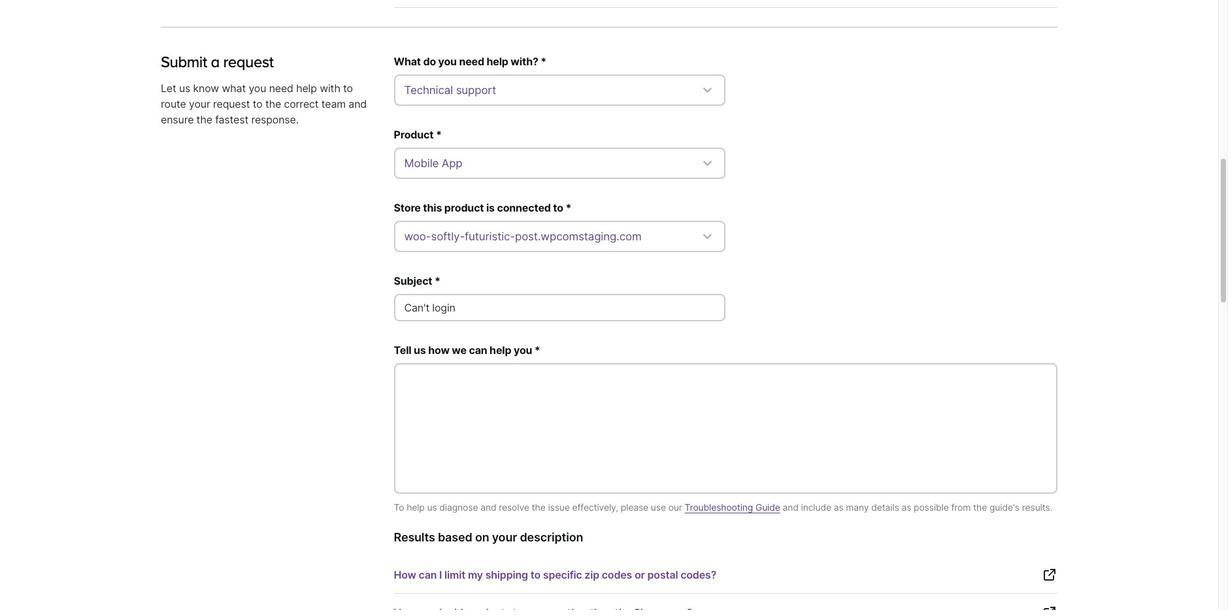 Task type: describe. For each thing, give the bounding box(es) containing it.
to help us diagnose and resolve the issue effectively, please use our troubleshooting guide and include as many details as possible from the guide's results.
[[394, 502, 1053, 513]]

include
[[801, 502, 832, 513]]

team
[[322, 97, 346, 111]]

softly-
[[431, 230, 465, 243]]

us for tell
[[414, 344, 426, 357]]

fastest
[[215, 113, 249, 126]]

request inside let us know what you need help with to route your request to the correct team and ensure the fastest response.
[[213, 97, 250, 111]]

technical support
[[404, 84, 496, 97]]

route
[[161, 97, 186, 111]]

limit
[[445, 569, 466, 582]]

post.wpcomstaging.com
[[515, 230, 642, 243]]

* right subject at the top left of the page
[[435, 275, 441, 288]]

codes?
[[681, 569, 717, 582]]

with
[[320, 82, 341, 95]]

the up response.
[[265, 97, 281, 111]]

help right to
[[407, 502, 425, 513]]

correct
[[284, 97, 319, 111]]

the right ensure
[[197, 113, 212, 126]]

let
[[161, 82, 176, 95]]

on
[[475, 531, 489, 545]]

need inside let us know what you need help with to route your request to the correct team and ensure the fastest response.
[[269, 82, 294, 95]]

or
[[635, 569, 645, 582]]

your inside let us know what you need help with to route your request to the correct team and ensure the fastest response.
[[189, 97, 210, 111]]

how
[[428, 344, 450, 357]]

help left with?
[[487, 55, 509, 68]]

0 vertical spatial request
[[223, 53, 274, 71]]

we
[[452, 344, 467, 357]]

please
[[621, 502, 649, 513]]

to up the woo-softly-futuristic-post.wpcomstaging.com "field"
[[553, 201, 564, 214]]

angle down image
[[700, 82, 716, 98]]

specific
[[543, 569, 582, 582]]

postal
[[648, 569, 678, 582]]

the left issue on the bottom of page
[[532, 502, 546, 513]]

effectively,
[[573, 502, 619, 513]]

connected
[[497, 201, 551, 214]]

what do you need help with? *
[[394, 55, 547, 68]]

mobile
[[404, 157, 439, 170]]

product *
[[394, 128, 442, 141]]

woo-
[[404, 230, 431, 243]]

submit a request
[[161, 53, 274, 71]]

subject
[[394, 275, 433, 288]]

many
[[846, 502, 869, 513]]

to left specific
[[531, 569, 541, 582]]

issue
[[548, 502, 570, 513]]

angle down image for woo-softly-futuristic-post.wpcomstaging.com
[[700, 229, 716, 244]]

our
[[669, 502, 683, 513]]

what
[[222, 82, 246, 95]]

futuristic-
[[465, 230, 515, 243]]

i
[[439, 569, 442, 582]]

store
[[394, 201, 421, 214]]

you inside let us know what you need help with to route your request to the correct team and ensure the fastest response.
[[249, 82, 266, 95]]

angle down image for mobile app
[[700, 156, 716, 171]]

how
[[394, 569, 416, 582]]

possible
[[914, 502, 949, 513]]

Technical support field
[[394, 74, 726, 106]]

troubleshooting guide link
[[685, 502, 781, 513]]

subject *
[[394, 275, 441, 288]]

resolve
[[499, 502, 530, 513]]

mobile app
[[404, 157, 463, 170]]

store this product is connected to *
[[394, 201, 572, 214]]

my
[[468, 569, 483, 582]]

results.
[[1023, 502, 1053, 513]]

1 horizontal spatial need
[[459, 55, 485, 68]]

us for let
[[179, 82, 190, 95]]



Task type: locate. For each thing, give the bounding box(es) containing it.
1 vertical spatial need
[[269, 82, 294, 95]]

2 as from the left
[[902, 502, 912, 513]]

us
[[179, 82, 190, 95], [414, 344, 426, 357], [427, 502, 437, 513]]

0 horizontal spatial and
[[349, 97, 367, 111]]

is
[[486, 201, 495, 214]]

zip
[[585, 569, 600, 582]]

need up correct
[[269, 82, 294, 95]]

and right guide
[[783, 502, 799, 513]]

us left diagnose
[[427, 502, 437, 513]]

and inside let us know what you need help with to route your request to the correct team and ensure the fastest response.
[[349, 97, 367, 111]]

1 as from the left
[[834, 502, 844, 513]]

* up the woo-softly-futuristic-post.wpcomstaging.com "field"
[[566, 201, 572, 214]]

request up fastest
[[213, 97, 250, 111]]

and right 'team'
[[349, 97, 367, 111]]

and
[[349, 97, 367, 111], [481, 502, 497, 513], [783, 502, 799, 513]]

as
[[834, 502, 844, 513], [902, 502, 912, 513]]

us right tell on the bottom left
[[414, 344, 426, 357]]

technical
[[404, 84, 453, 97]]

need up support
[[459, 55, 485, 68]]

and left resolve
[[481, 502, 497, 513]]

as left many
[[834, 502, 844, 513]]

can
[[469, 344, 488, 357], [419, 569, 437, 582]]

product
[[394, 128, 434, 141]]

0 horizontal spatial you
[[249, 82, 266, 95]]

submit
[[161, 53, 207, 71]]

* right product on the top left
[[436, 128, 442, 141]]

1 horizontal spatial and
[[481, 502, 497, 513]]

0 vertical spatial your
[[189, 97, 210, 111]]

woo-softly-futuristic-post.wpcomstaging.com
[[404, 230, 642, 243]]

*
[[541, 55, 547, 68], [436, 128, 442, 141], [566, 201, 572, 214], [435, 275, 441, 288], [535, 344, 541, 357]]

1 horizontal spatial you
[[439, 55, 457, 68]]

Subject * text field
[[394, 294, 726, 322]]

based
[[438, 531, 473, 545]]

tell us how we can help you *
[[394, 344, 541, 357]]

use
[[651, 502, 666, 513]]

0 horizontal spatial your
[[189, 97, 210, 111]]

tell
[[394, 344, 412, 357]]

1 vertical spatial you
[[249, 82, 266, 95]]

how can i limit my shipping to specific zip codes or postal codes? link
[[394, 557, 1058, 595]]

codes
[[602, 569, 633, 582]]

do
[[423, 55, 436, 68]]

1 vertical spatial your
[[492, 531, 517, 545]]

a
[[211, 53, 220, 71]]

0 vertical spatial us
[[179, 82, 190, 95]]

product
[[445, 201, 484, 214]]

guide
[[756, 502, 781, 513]]

ensure
[[161, 113, 194, 126]]

1 angle down image from the top
[[700, 156, 716, 171]]

0 horizontal spatial need
[[269, 82, 294, 95]]

app
[[442, 157, 463, 170]]

what
[[394, 55, 421, 68]]

None text field
[[394, 363, 1058, 494]]

your
[[189, 97, 210, 111], [492, 531, 517, 545]]

description
[[520, 531, 584, 545]]

help up correct
[[296, 82, 317, 95]]

0 vertical spatial need
[[459, 55, 485, 68]]

troubleshooting
[[685, 502, 753, 513]]

need
[[459, 55, 485, 68], [269, 82, 294, 95]]

this
[[423, 201, 442, 214]]

0 horizontal spatial as
[[834, 502, 844, 513]]

can left "i"
[[419, 569, 437, 582]]

angle down image inside the mobile app field
[[700, 156, 716, 171]]

0 vertical spatial can
[[469, 344, 488, 357]]

2 horizontal spatial you
[[514, 344, 533, 357]]

* down subject * text box
[[535, 344, 541, 357]]

you right do
[[439, 55, 457, 68]]

you right what
[[249, 82, 266, 95]]

2 horizontal spatial and
[[783, 502, 799, 513]]

* right with?
[[541, 55, 547, 68]]

your right on
[[492, 531, 517, 545]]

angle down image
[[700, 156, 716, 171], [700, 229, 716, 244]]

response.
[[251, 113, 299, 126]]

help right we
[[490, 344, 512, 357]]

2 angle down image from the top
[[700, 229, 716, 244]]

with?
[[511, 55, 539, 68]]

as right details
[[902, 502, 912, 513]]

2 vertical spatial you
[[514, 344, 533, 357]]

the
[[265, 97, 281, 111], [197, 113, 212, 126], [532, 502, 546, 513], [974, 502, 988, 513]]

1 horizontal spatial can
[[469, 344, 488, 357]]

shipping
[[486, 569, 528, 582]]

2 vertical spatial us
[[427, 502, 437, 513]]

can right we
[[469, 344, 488, 357]]

0 horizontal spatial us
[[179, 82, 190, 95]]

support
[[456, 84, 496, 97]]

1 vertical spatial can
[[419, 569, 437, 582]]

your down know
[[189, 97, 210, 111]]

1 horizontal spatial as
[[902, 502, 912, 513]]

to right with
[[343, 82, 353, 95]]

1 vertical spatial us
[[414, 344, 426, 357]]

the right from
[[974, 502, 988, 513]]

2 horizontal spatial us
[[427, 502, 437, 513]]

Mobile App field
[[394, 148, 726, 179]]

to up response.
[[253, 97, 263, 111]]

results based on your description
[[394, 531, 584, 545]]

1 horizontal spatial us
[[414, 344, 426, 357]]

results
[[394, 531, 435, 545]]

us inside let us know what you need help with to route your request to the correct team and ensure the fastest response.
[[179, 82, 190, 95]]

from
[[952, 502, 971, 513]]

you
[[439, 55, 457, 68], [249, 82, 266, 95], [514, 344, 533, 357]]

diagnose
[[440, 502, 478, 513]]

1 vertical spatial angle down image
[[700, 229, 716, 244]]

help
[[487, 55, 509, 68], [296, 82, 317, 95], [490, 344, 512, 357], [407, 502, 425, 513]]

1 horizontal spatial your
[[492, 531, 517, 545]]

1 vertical spatial request
[[213, 97, 250, 111]]

request
[[223, 53, 274, 71], [213, 97, 250, 111]]

guide's
[[990, 502, 1020, 513]]

how can i limit my shipping to specific zip codes or postal codes?
[[394, 569, 717, 582]]

0 vertical spatial angle down image
[[700, 156, 716, 171]]

help inside let us know what you need help with to route your request to the correct team and ensure the fastest response.
[[296, 82, 317, 95]]

request up what
[[223, 53, 274, 71]]

0 vertical spatial you
[[439, 55, 457, 68]]

0 horizontal spatial can
[[419, 569, 437, 582]]

to
[[394, 502, 404, 513]]

know
[[193, 82, 219, 95]]

woo-softly-futuristic-post.wpcomstaging.com field
[[394, 221, 726, 252]]

to
[[343, 82, 353, 95], [253, 97, 263, 111], [553, 201, 564, 214], [531, 569, 541, 582]]

let us know what you need help with to route your request to the correct team and ensure the fastest response.
[[161, 82, 367, 126]]

you down subject * text box
[[514, 344, 533, 357]]

angle down image inside the woo-softly-futuristic-post.wpcomstaging.com "field"
[[700, 229, 716, 244]]

details
[[872, 502, 900, 513]]

us right let
[[179, 82, 190, 95]]



Task type: vqa. For each thing, say whether or not it's contained in the screenshot.
THE YOUR
yes



